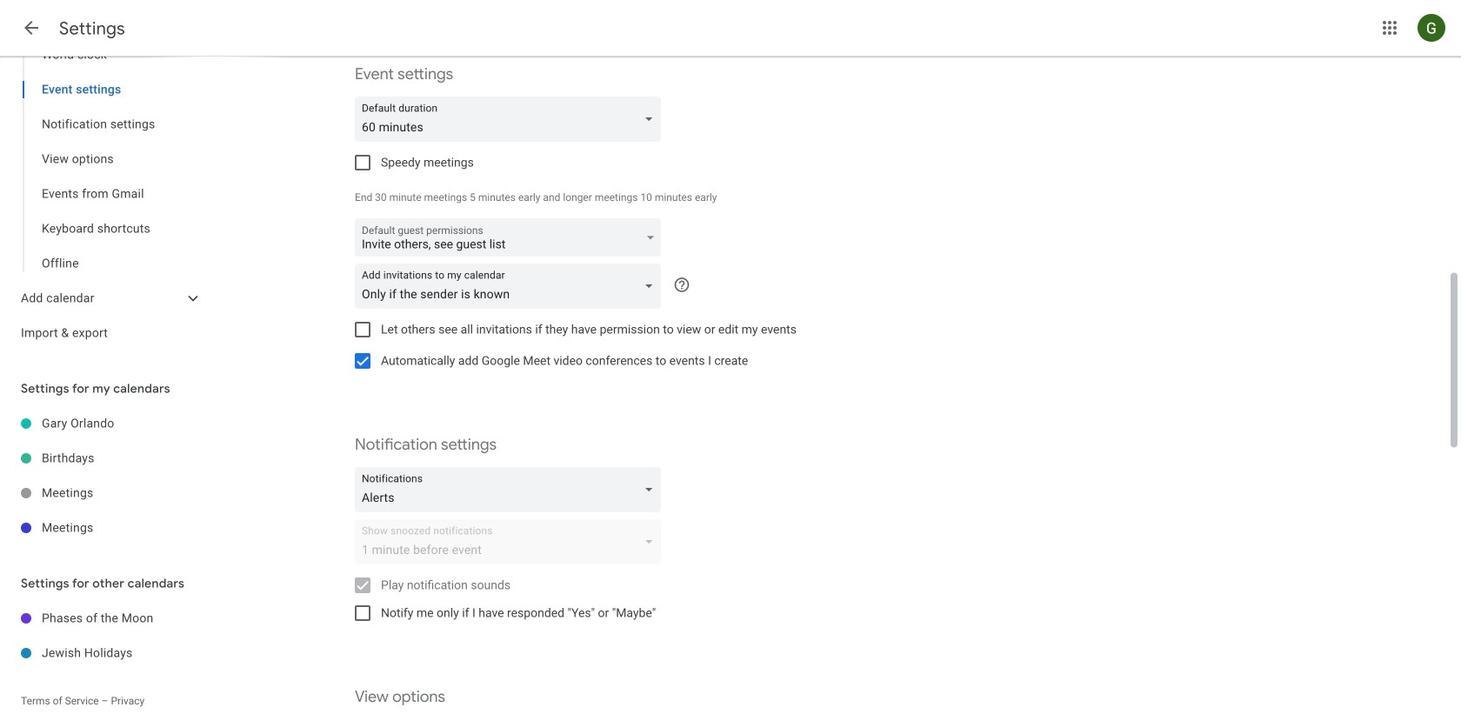 Task type: locate. For each thing, give the bounding box(es) containing it.
3 tree from the top
[[0, 601, 209, 671]]

2 meetings tree item from the top
[[0, 511, 209, 546]]

group
[[0, 0, 209, 281]]

2 vertical spatial tree
[[0, 601, 209, 671]]

gary orlando tree item
[[0, 406, 209, 441]]

1 vertical spatial tree
[[0, 406, 209, 546]]

meetings tree item down birthdays tree item
[[0, 511, 209, 546]]

None field
[[355, 97, 668, 142], [355, 264, 668, 309], [355, 467, 668, 513], [355, 97, 668, 142], [355, 264, 668, 309], [355, 467, 668, 513]]

meetings tree item down gary orlando tree item
[[0, 476, 209, 511]]

tree
[[0, 0, 209, 351], [0, 406, 209, 546], [0, 601, 209, 671]]

heading
[[59, 17, 125, 40]]

1 tree from the top
[[0, 0, 209, 351]]

meetings tree item
[[0, 476, 209, 511], [0, 511, 209, 546]]

0 vertical spatial tree
[[0, 0, 209, 351]]



Task type: vqa. For each thing, say whether or not it's contained in the screenshot.
October
no



Task type: describe. For each thing, give the bounding box(es) containing it.
jewish holidays tree item
[[0, 636, 209, 671]]

1 meetings tree item from the top
[[0, 476, 209, 511]]

birthdays tree item
[[0, 441, 209, 476]]

2 tree from the top
[[0, 406, 209, 546]]

go back image
[[21, 17, 42, 38]]

phases of the moon tree item
[[0, 601, 209, 636]]



